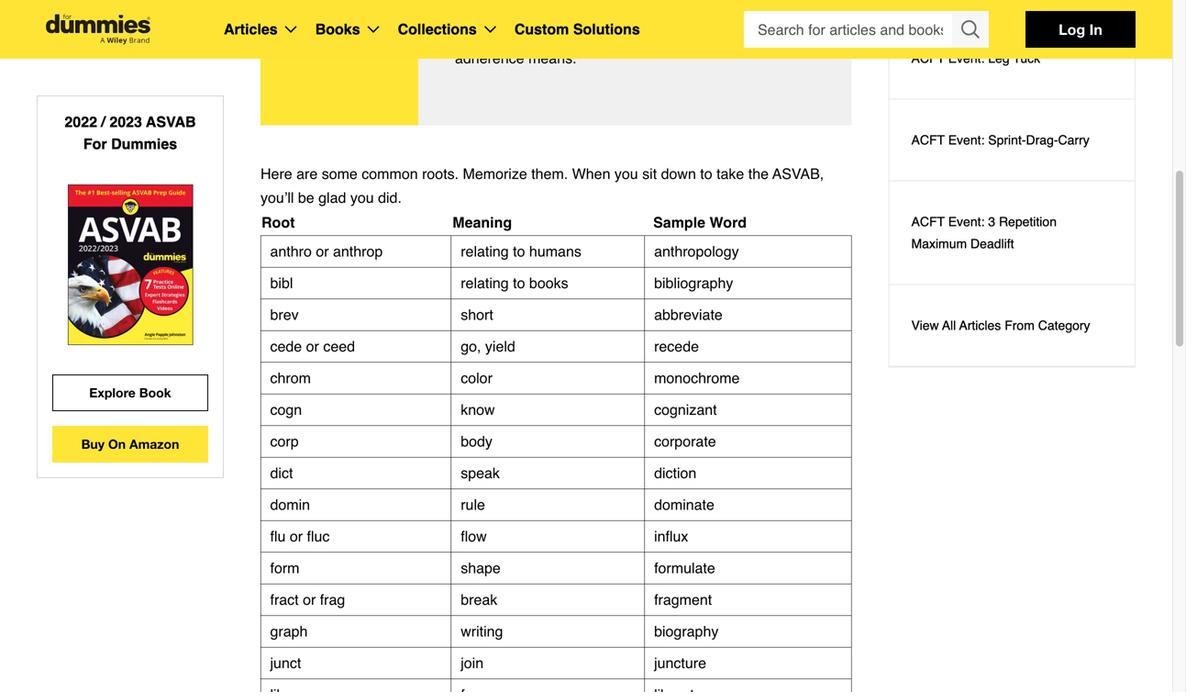 Task type: vqa. For each thing, say whether or not it's contained in the screenshot.


Task type: describe. For each thing, give the bounding box(es) containing it.
sit
[[643, 165, 657, 182]]

monochrome
[[655, 369, 740, 386]]

buy on amazon link
[[52, 426, 208, 463]]

bibl
[[270, 274, 293, 291]]

explore book link
[[52, 375, 208, 411]]

body
[[461, 433, 493, 450]]

root
[[262, 214, 295, 231]]

dummies
[[111, 135, 177, 152]]

for
[[83, 135, 107, 152]]

asvab
[[146, 113, 196, 130]]

category
[[1039, 318, 1091, 333]]

them.
[[532, 165, 568, 182]]

0 horizontal spatial articles
[[224, 21, 278, 38]]

amazon
[[129, 437, 179, 452]]

acft for acft event: 3 repetition maximum deadlift
[[912, 214, 945, 229]]

event: for leg
[[949, 51, 985, 66]]

logo image
[[37, 14, 160, 45]]

1 horizontal spatial articles
[[960, 318, 1002, 333]]

relating for relating to humans
[[461, 243, 509, 260]]

open article categories image
[[285, 26, 297, 33]]

word
[[710, 214, 747, 231]]

from
[[1005, 318, 1035, 333]]

formulate
[[655, 560, 716, 577]]

custom
[[515, 21, 570, 38]]

dict
[[270, 465, 293, 481]]

books
[[530, 274, 569, 291]]

2022 / 2023 asvab for dummies
[[65, 113, 196, 152]]

down
[[662, 165, 697, 182]]

fragment
[[655, 591, 713, 608]]

relating for relating to books
[[461, 274, 509, 291]]

common
[[362, 165, 418, 182]]

sample
[[654, 214, 706, 231]]

acft event: sprint-drag-carry link
[[890, 100, 1136, 181]]

buy
[[81, 437, 105, 452]]

fluc
[[307, 528, 330, 545]]

glad
[[319, 189, 346, 206]]

biography
[[655, 623, 719, 640]]

domin
[[270, 496, 310, 513]]

the
[[749, 165, 769, 182]]

anthro or anthrop
[[270, 243, 383, 260]]

take
[[717, 165, 745, 182]]

be
[[298, 189, 315, 206]]

relating to books
[[461, 274, 569, 291]]

or for cede
[[306, 338, 319, 355]]

did.
[[378, 189, 402, 206]]

know
[[461, 401, 495, 418]]

maximum
[[912, 236, 968, 251]]

corp
[[270, 433, 299, 450]]

books
[[316, 21, 360, 38]]

1 vertical spatial you
[[351, 189, 374, 206]]

shape
[[461, 560, 501, 577]]

explore book
[[89, 385, 171, 400]]

some
[[322, 165, 358, 182]]

go,
[[461, 338, 481, 355]]

view all articles from category link
[[890, 285, 1136, 367]]

0 vertical spatial you
[[615, 165, 639, 182]]

acft event: 3 repetition maximum deadlift link
[[890, 181, 1136, 285]]

recede
[[655, 338, 700, 355]]

break
[[461, 591, 498, 608]]

acft event: leg tuck link
[[890, 18, 1136, 100]]

cede or ceed
[[270, 338, 355, 355]]

asvab,
[[773, 165, 825, 182]]

explore
[[89, 385, 136, 400]]

in
[[1090, 21, 1103, 38]]

graph
[[270, 623, 308, 640]]

2022
[[65, 113, 97, 130]]

bibliography
[[655, 274, 734, 291]]

log in link
[[1026, 11, 1136, 48]]

drag-
[[1027, 133, 1059, 147]]

relating to humans
[[461, 243, 582, 260]]

acft event: 3 repetition maximum deadlift
[[912, 214, 1058, 251]]

roots.
[[422, 165, 459, 182]]



Task type: locate. For each thing, give the bounding box(es) containing it.
or left frag
[[303, 591, 316, 608]]

0 vertical spatial acft
[[912, 51, 945, 66]]

acft left sprint-
[[912, 133, 945, 147]]

2 vertical spatial acft
[[912, 214, 945, 229]]

0 vertical spatial to
[[701, 165, 713, 182]]

event: left leg in the top right of the page
[[949, 51, 985, 66]]

1 relating from the top
[[461, 243, 509, 260]]

cookie consent banner dialog
[[0, 608, 1173, 692]]

or right anthro
[[316, 243, 329, 260]]

acft event: sprint-drag-carry
[[912, 133, 1090, 147]]

you'll
[[261, 189, 294, 206]]

sample word
[[654, 214, 747, 231]]

chrom
[[270, 369, 311, 386]]

relating down meaning
[[461, 243, 509, 260]]

1 vertical spatial to
[[513, 243, 526, 260]]

carry
[[1059, 133, 1090, 147]]

group
[[717, 11, 990, 48]]

open book categories image
[[368, 26, 380, 33]]

0 vertical spatial relating
[[461, 243, 509, 260]]

fract or frag
[[270, 591, 345, 608]]

to for books
[[513, 274, 526, 291]]

repetition
[[1000, 214, 1058, 229]]

meaning
[[453, 214, 512, 231]]

ceed
[[323, 338, 355, 355]]

short
[[461, 306, 494, 323]]

diction
[[655, 465, 697, 481]]

to for humans
[[513, 243, 526, 260]]

collections
[[398, 21, 477, 38]]

acft up maximum
[[912, 214, 945, 229]]

dominate
[[655, 496, 715, 513]]

1 vertical spatial relating
[[461, 274, 509, 291]]

writing
[[461, 623, 503, 640]]

0 horizontal spatial you
[[351, 189, 374, 206]]

anthrop
[[333, 243, 383, 260]]

here are some common roots. memorize them. when you sit down to take the asvab, you'll be glad you did.
[[261, 165, 825, 206]]

event: left 3
[[949, 214, 985, 229]]

event: for sprint-
[[949, 133, 985, 147]]

influx
[[655, 528, 689, 545]]

anthropology
[[655, 243, 740, 260]]

corporate
[[655, 433, 717, 450]]

1 horizontal spatial you
[[615, 165, 639, 182]]

acft inside the acft event: 3 repetition maximum deadlift
[[912, 214, 945, 229]]

relating
[[461, 243, 509, 260], [461, 274, 509, 291]]

acft event: leg tuck
[[912, 51, 1041, 66]]

articles right all
[[960, 318, 1002, 333]]

log
[[1060, 21, 1086, 38]]

juncture
[[655, 655, 707, 672]]

yield
[[486, 338, 516, 355]]

tuck
[[1014, 51, 1041, 66]]

event: inside the acft event: 3 repetition maximum deadlift
[[949, 214, 985, 229]]

buy on amazon
[[81, 437, 179, 452]]

or for flu
[[290, 528, 303, 545]]

junct
[[270, 655, 301, 672]]

flow
[[461, 528, 487, 545]]

1 vertical spatial event:
[[949, 133, 985, 147]]

book
[[139, 385, 171, 400]]

or for fract
[[303, 591, 316, 608]]

or for anthro
[[316, 243, 329, 260]]

open collections list image
[[485, 26, 496, 33]]

acft left leg in the top right of the page
[[912, 51, 945, 66]]

all
[[943, 318, 957, 333]]

cede
[[270, 338, 302, 355]]

acft for acft event: sprint-drag-carry
[[912, 133, 945, 147]]

log in
[[1060, 21, 1103, 38]]

relating up short
[[461, 274, 509, 291]]

join
[[461, 655, 484, 672]]

cognizant
[[655, 401, 717, 418]]

you left did.
[[351, 189, 374, 206]]

1 vertical spatial articles
[[960, 318, 1002, 333]]

1 event: from the top
[[949, 51, 985, 66]]

to left take
[[701, 165, 713, 182]]

0 vertical spatial articles
[[224, 21, 278, 38]]

on
[[108, 437, 126, 452]]

when
[[573, 165, 611, 182]]

articles left open article categories image
[[224, 21, 278, 38]]

you left sit
[[615, 165, 639, 182]]

memorize
[[463, 165, 528, 182]]

3 acft from the top
[[912, 214, 945, 229]]

to up relating to books
[[513, 243, 526, 260]]

2 acft from the top
[[912, 133, 945, 147]]

event: for 3
[[949, 214, 985, 229]]

book image image
[[68, 185, 193, 345]]

3 event: from the top
[[949, 214, 985, 229]]

frag
[[320, 591, 345, 608]]

1 acft from the top
[[912, 51, 945, 66]]

abbreviate
[[655, 306, 723, 323]]

rule
[[461, 496, 486, 513]]

form
[[270, 560, 300, 577]]

cogn
[[270, 401, 302, 418]]

/
[[101, 113, 105, 130]]

2 vertical spatial to
[[513, 274, 526, 291]]

anthro
[[270, 243, 312, 260]]

you
[[615, 165, 639, 182], [351, 189, 374, 206]]

speak
[[461, 465, 500, 481]]

sprint-
[[989, 133, 1027, 147]]

or
[[316, 243, 329, 260], [306, 338, 319, 355], [290, 528, 303, 545], [303, 591, 316, 608]]

flu
[[270, 528, 286, 545]]

leg
[[989, 51, 1010, 66]]

3
[[989, 214, 996, 229]]

2 relating from the top
[[461, 274, 509, 291]]

Search for articles and books text field
[[744, 11, 955, 48]]

view all articles from category
[[912, 318, 1091, 333]]

1 vertical spatial acft
[[912, 133, 945, 147]]

to left "books" on the left
[[513, 274, 526, 291]]

articles
[[224, 21, 278, 38], [960, 318, 1002, 333]]

custom solutions link
[[515, 17, 640, 41]]

to inside here are some common roots. memorize them. when you sit down to take the asvab, you'll be glad you did.
[[701, 165, 713, 182]]

custom solutions
[[515, 21, 640, 38]]

view
[[912, 318, 940, 333]]

solutions
[[574, 21, 640, 38]]

or left ceed
[[306, 338, 319, 355]]

2 vertical spatial event:
[[949, 214, 985, 229]]

or right the flu
[[290, 528, 303, 545]]

event: left sprint-
[[949, 133, 985, 147]]

here
[[261, 165, 293, 182]]

2 event: from the top
[[949, 133, 985, 147]]

are
[[297, 165, 318, 182]]

flu or fluc
[[270, 528, 330, 545]]

acft for acft event: leg tuck
[[912, 51, 945, 66]]

0 vertical spatial event:
[[949, 51, 985, 66]]

humans
[[530, 243, 582, 260]]



